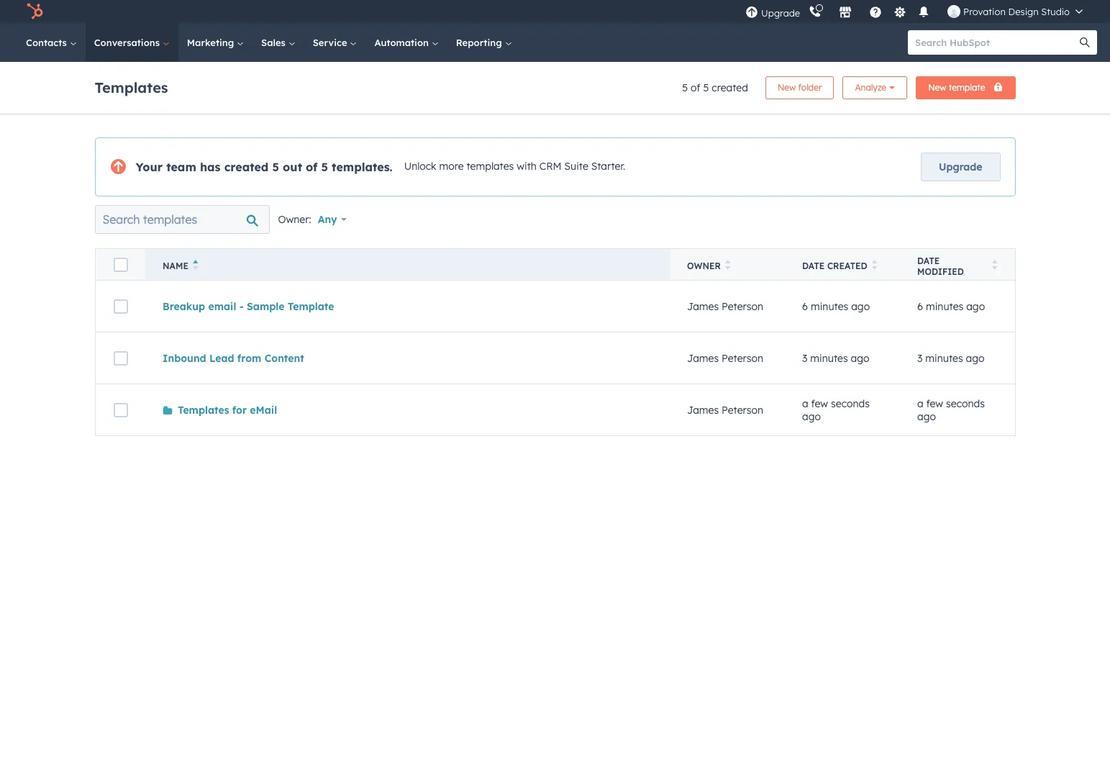 Task type: locate. For each thing, give the bounding box(es) containing it.
breakup
[[163, 300, 205, 313]]

menu containing provation design studio
[[744, 0, 1093, 23]]

settings image
[[894, 6, 907, 19]]

6 down modified
[[918, 300, 923, 313]]

0 horizontal spatial 6 minutes ago
[[802, 300, 870, 313]]

your team has created 5 out of 5 templates.
[[136, 160, 393, 174]]

date created
[[802, 261, 868, 271]]

0 horizontal spatial few
[[812, 397, 828, 410]]

1 horizontal spatial a few seconds ago
[[918, 397, 985, 423]]

of
[[691, 81, 701, 94], [306, 160, 318, 174]]

1 vertical spatial upgrade
[[939, 160, 983, 173]]

james peterson for 3
[[687, 352, 764, 365]]

new left folder
[[778, 82, 796, 93]]

1 james from the top
[[687, 300, 719, 313]]

template
[[949, 82, 986, 93]]

0 vertical spatial peterson
[[722, 300, 764, 313]]

press to sort. element inside date modified button
[[992, 260, 998, 272]]

marketplaces button
[[831, 0, 861, 23]]

1 vertical spatial created
[[224, 160, 269, 174]]

provation design studio button
[[939, 0, 1092, 23]]

conversations
[[94, 37, 163, 48]]

1 horizontal spatial 3
[[918, 352, 923, 365]]

1 horizontal spatial press to sort. image
[[872, 260, 877, 270]]

1 horizontal spatial seconds
[[946, 397, 985, 410]]

james for a
[[687, 403, 719, 416]]

2 james peterson from the top
[[687, 352, 764, 365]]

any button
[[317, 205, 356, 234]]

templates
[[95, 78, 168, 96], [178, 403, 229, 416]]

0 horizontal spatial 6
[[802, 300, 808, 313]]

your
[[136, 160, 163, 174]]

2 3 from the left
[[918, 352, 923, 365]]

6 minutes ago
[[802, 300, 870, 313], [918, 300, 985, 313]]

templates for email button
[[163, 403, 277, 416]]

1 horizontal spatial 6
[[918, 300, 923, 313]]

1 horizontal spatial new
[[929, 82, 947, 93]]

provation design studio
[[964, 6, 1070, 17]]

date
[[918, 255, 940, 266], [802, 261, 825, 271]]

2 6 from the left
[[918, 300, 923, 313]]

press to sort. image right "date created"
[[872, 260, 877, 270]]

inbound lead from content
[[163, 352, 304, 365]]

2 new from the left
[[929, 82, 947, 93]]

press to sort. element right "date created"
[[872, 260, 877, 272]]

contacts link
[[17, 23, 85, 62]]

a few seconds ago
[[802, 397, 870, 423], [918, 397, 985, 423]]

1 seconds from the left
[[831, 397, 870, 410]]

0 vertical spatial templates
[[95, 78, 168, 96]]

-
[[239, 300, 244, 313]]

0 horizontal spatial a few seconds ago
[[802, 397, 870, 423]]

1 vertical spatial james peterson
[[687, 352, 764, 365]]

templates left "for"
[[178, 403, 229, 416]]

1 vertical spatial james
[[687, 352, 719, 365]]

press to sort. element right date modified
[[992, 260, 998, 272]]

2 press to sort. element from the left
[[872, 260, 877, 272]]

1 new from the left
[[778, 82, 796, 93]]

0 horizontal spatial press to sort. image
[[725, 260, 731, 270]]

design
[[1009, 6, 1039, 17]]

peterson
[[722, 300, 764, 313], [722, 352, 764, 365], [722, 403, 764, 416]]

2 vertical spatial peterson
[[722, 403, 764, 416]]

press to sort. image for date created
[[872, 260, 877, 270]]

6 minutes ago down modified
[[918, 300, 985, 313]]

new template button
[[916, 76, 1016, 99]]

studio
[[1042, 6, 1070, 17]]

conversations link
[[85, 23, 178, 62]]

from
[[237, 352, 261, 365]]

press to sort. element right owner
[[725, 260, 731, 272]]

1 horizontal spatial templates
[[178, 403, 229, 416]]

0 horizontal spatial date
[[802, 261, 825, 271]]

templates for email
[[178, 403, 277, 416]]

2 vertical spatial created
[[828, 261, 868, 271]]

marketing link
[[178, 23, 253, 62]]

2 vertical spatial james
[[687, 403, 719, 416]]

templates inside banner
[[95, 78, 168, 96]]

press to sort. element inside the owner button
[[725, 260, 731, 272]]

unlock more templates with crm suite starter.
[[404, 160, 626, 173]]

automation link
[[366, 23, 447, 62]]

0 horizontal spatial press to sort. element
[[725, 260, 731, 272]]

peterson for 6
[[722, 300, 764, 313]]

1 vertical spatial of
[[306, 160, 318, 174]]

2 peterson from the top
[[722, 352, 764, 365]]

seconds
[[831, 397, 870, 410], [946, 397, 985, 410]]

3 james peterson from the top
[[687, 403, 764, 416]]

1 horizontal spatial of
[[691, 81, 701, 94]]

any
[[318, 213, 337, 226]]

0 horizontal spatial new
[[778, 82, 796, 93]]

1 horizontal spatial a
[[918, 397, 924, 410]]

1 horizontal spatial few
[[927, 397, 944, 410]]

new left template
[[929, 82, 947, 93]]

press to sort. image inside the date created button
[[872, 260, 877, 270]]

1 a few seconds ago from the left
[[802, 397, 870, 423]]

0 horizontal spatial 3
[[802, 352, 808, 365]]

3 james from the top
[[687, 403, 719, 416]]

james for 6
[[687, 300, 719, 313]]

2 james from the top
[[687, 352, 719, 365]]

1 vertical spatial peterson
[[722, 352, 764, 365]]

6
[[802, 300, 808, 313], [918, 300, 923, 313]]

calling icon image
[[809, 6, 822, 19]]

created inside "templates" banner
[[712, 81, 748, 94]]

email
[[208, 300, 236, 313]]

2 a few seconds ago from the left
[[918, 397, 985, 423]]

0 vertical spatial upgrade
[[762, 7, 800, 18]]

date for date created
[[802, 261, 825, 271]]

1 3 from the left
[[802, 352, 808, 365]]

0 vertical spatial of
[[691, 81, 701, 94]]

press to sort. image inside the owner button
[[725, 260, 731, 270]]

owner button
[[670, 249, 785, 280]]

settings link
[[891, 4, 909, 19]]

5
[[682, 81, 688, 94], [703, 81, 709, 94], [272, 160, 279, 174], [321, 160, 328, 174]]

2 horizontal spatial press to sort. element
[[992, 260, 998, 272]]

1 horizontal spatial created
[[712, 81, 748, 94]]

new template
[[929, 82, 986, 93]]

a
[[802, 397, 809, 410], [918, 397, 924, 410]]

ago
[[852, 300, 870, 313], [967, 300, 985, 313], [851, 352, 870, 365], [966, 352, 985, 365], [802, 410, 821, 423], [918, 410, 936, 423]]

1 vertical spatial templates
[[178, 403, 229, 416]]

created for 5
[[712, 81, 748, 94]]

notifications button
[[912, 0, 936, 23]]

content
[[265, 352, 304, 365]]

press to sort. image
[[725, 260, 731, 270], [872, 260, 877, 270]]

james
[[687, 300, 719, 313], [687, 352, 719, 365], [687, 403, 719, 416]]

0 vertical spatial created
[[712, 81, 748, 94]]

date modified
[[918, 255, 964, 277]]

3 peterson from the top
[[722, 403, 764, 416]]

provation
[[964, 6, 1006, 17]]

0 vertical spatial james peterson
[[687, 300, 764, 313]]

6 down "date created"
[[802, 300, 808, 313]]

0 horizontal spatial templates
[[95, 78, 168, 96]]

minutes
[[811, 300, 849, 313], [926, 300, 964, 313], [811, 352, 848, 365], [926, 352, 963, 365]]

new inside button
[[778, 82, 796, 93]]

press to sort. element inside the date created button
[[872, 260, 877, 272]]

3
[[802, 352, 808, 365], [918, 352, 923, 365]]

0 horizontal spatial seconds
[[831, 397, 870, 410]]

peterson for 3
[[722, 352, 764, 365]]

few
[[812, 397, 828, 410], [927, 397, 944, 410]]

james peterson
[[687, 300, 764, 313], [687, 352, 764, 365], [687, 403, 764, 416]]

press to sort. image right owner
[[725, 260, 731, 270]]

lead
[[209, 352, 234, 365]]

out
[[283, 160, 302, 174]]

1 horizontal spatial date
[[918, 255, 940, 266]]

email
[[250, 403, 277, 416]]

2 press to sort. image from the left
[[872, 260, 877, 270]]

breakup email - sample template link
[[163, 300, 334, 313]]

0 vertical spatial james
[[687, 300, 719, 313]]

1 horizontal spatial 6 minutes ago
[[918, 300, 985, 313]]

templates down conversations link
[[95, 78, 168, 96]]

peterson for a
[[722, 403, 764, 416]]

0 horizontal spatial created
[[224, 160, 269, 174]]

1 press to sort. image from the left
[[725, 260, 731, 270]]

1 press to sort. element from the left
[[725, 260, 731, 272]]

new inside 'button'
[[929, 82, 947, 93]]

2 3 minutes ago from the left
[[918, 352, 985, 365]]

2 6 minutes ago from the left
[[918, 300, 985, 313]]

1 horizontal spatial 3 minutes ago
[[918, 352, 985, 365]]

name button
[[145, 249, 670, 280]]

6 minutes ago down "date created"
[[802, 300, 870, 313]]

created
[[712, 81, 748, 94], [224, 160, 269, 174], [828, 261, 868, 271]]

templates for templates
[[95, 78, 168, 96]]

menu
[[744, 0, 1093, 23]]

press to sort. element for date created
[[872, 260, 877, 272]]

3 press to sort. element from the left
[[992, 260, 998, 272]]

new folder button
[[766, 76, 834, 99]]

hubspot link
[[17, 3, 54, 20]]

0 horizontal spatial 3 minutes ago
[[802, 352, 870, 365]]

date inside date modified
[[918, 255, 940, 266]]

2 horizontal spatial created
[[828, 261, 868, 271]]

2 seconds from the left
[[946, 397, 985, 410]]

2 vertical spatial james peterson
[[687, 403, 764, 416]]

folder
[[799, 82, 822, 93]]

press to sort. element
[[725, 260, 731, 272], [872, 260, 877, 272], [992, 260, 998, 272]]

upgrade
[[762, 7, 800, 18], [939, 160, 983, 173]]

1 horizontal spatial upgrade
[[939, 160, 983, 173]]

automation
[[375, 37, 432, 48]]

0 horizontal spatial a
[[802, 397, 809, 410]]

3 minutes ago
[[802, 352, 870, 365], [918, 352, 985, 365]]

1 james peterson from the top
[[687, 300, 764, 313]]

new
[[778, 82, 796, 93], [929, 82, 947, 93]]

has
[[200, 160, 221, 174]]

1 horizontal spatial press to sort. element
[[872, 260, 877, 272]]

1 peterson from the top
[[722, 300, 764, 313]]



Task type: vqa. For each thing, say whether or not it's contained in the screenshot.
1st 6 from right
yes



Task type: describe. For each thing, give the bounding box(es) containing it.
help image
[[869, 6, 882, 19]]

contacts
[[26, 37, 70, 48]]

of inside "templates" banner
[[691, 81, 701, 94]]

with
[[517, 160, 537, 173]]

templates
[[467, 160, 514, 173]]

james peterson image
[[948, 5, 961, 18]]

press to sort. image for owner
[[725, 260, 731, 270]]

name
[[163, 261, 188, 271]]

created inside button
[[828, 261, 868, 271]]

1 3 minutes ago from the left
[[802, 352, 870, 365]]

ascending sort. press to sort descending. element
[[193, 260, 198, 272]]

sample
[[247, 300, 285, 313]]

Search search field
[[95, 205, 270, 234]]

owner
[[687, 261, 721, 271]]

2 few from the left
[[927, 397, 944, 410]]

templates banner
[[95, 72, 1016, 99]]

marketing
[[187, 37, 237, 48]]

james peterson for 6
[[687, 300, 764, 313]]

new for new folder
[[778, 82, 796, 93]]

unlock
[[404, 160, 437, 173]]

owner:
[[278, 213, 311, 226]]

press to sort. image
[[992, 260, 998, 270]]

new for new template
[[929, 82, 947, 93]]

team
[[166, 160, 196, 174]]

help button
[[864, 0, 888, 23]]

upgrade link
[[921, 153, 1001, 181]]

ascending sort. press to sort descending. image
[[193, 260, 198, 270]]

service
[[313, 37, 350, 48]]

analyze button
[[843, 76, 908, 99]]

calling icon button
[[803, 2, 828, 21]]

reporting link
[[447, 23, 521, 62]]

analyze
[[855, 82, 887, 93]]

service link
[[304, 23, 366, 62]]

starter.
[[591, 160, 626, 173]]

template
[[288, 300, 334, 313]]

new folder
[[778, 82, 822, 93]]

date for date modified
[[918, 255, 940, 266]]

press to sort. element for date modified
[[992, 260, 998, 272]]

reporting
[[456, 37, 505, 48]]

upgrade image
[[746, 6, 759, 19]]

Search HubSpot search field
[[908, 30, 1085, 55]]

james for 3
[[687, 352, 719, 365]]

sales link
[[253, 23, 304, 62]]

marketplaces image
[[839, 6, 852, 19]]

1 a from the left
[[802, 397, 809, 410]]

press to sort. element for owner
[[725, 260, 731, 272]]

search image
[[1080, 37, 1090, 48]]

2 a from the left
[[918, 397, 924, 410]]

created for has
[[224, 160, 269, 174]]

modified
[[918, 266, 964, 277]]

james peterson for a
[[687, 403, 764, 416]]

upgrade inside upgrade link
[[939, 160, 983, 173]]

search button
[[1073, 30, 1098, 55]]

more
[[439, 160, 464, 173]]

templates.
[[332, 160, 393, 174]]

sales
[[261, 37, 288, 48]]

0 horizontal spatial upgrade
[[762, 7, 800, 18]]

for
[[232, 403, 247, 416]]

breakup email - sample template
[[163, 300, 334, 313]]

inbound
[[163, 352, 206, 365]]

notifications image
[[918, 6, 931, 19]]

date created button
[[785, 249, 900, 280]]

0 horizontal spatial of
[[306, 160, 318, 174]]

crm
[[540, 160, 562, 173]]

suite
[[565, 160, 589, 173]]

1 6 from the left
[[802, 300, 808, 313]]

inbound lead from content link
[[163, 352, 304, 365]]

date modified button
[[900, 249, 1015, 280]]

1 few from the left
[[812, 397, 828, 410]]

1 6 minutes ago from the left
[[802, 300, 870, 313]]

5 of 5 created
[[682, 81, 748, 94]]

templates for templates for email
[[178, 403, 229, 416]]

hubspot image
[[26, 3, 43, 20]]



